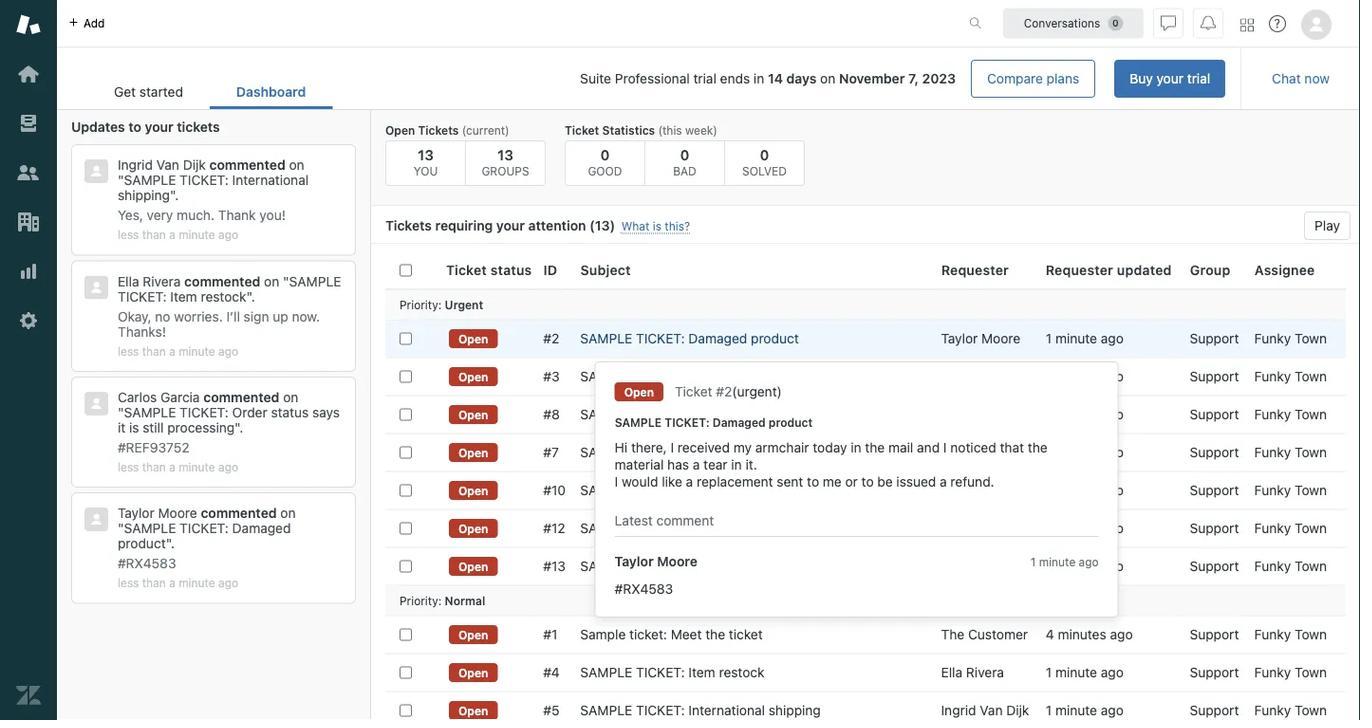 Task type: describe. For each thing, give the bounding box(es) containing it.
luka jensen
[[941, 521, 1018, 536]]

0 horizontal spatial )
[[610, 218, 615, 234]]

the
[[941, 627, 965, 643]]

still inside grid
[[825, 369, 846, 385]]

1 vertical spatial tickets
[[385, 218, 432, 234]]

sample up 'very'
[[124, 172, 176, 188]]

ella rivera
[[941, 665, 1004, 681]]

there,
[[631, 440, 667, 456]]

funky for soobin do
[[1255, 445, 1292, 460]]

ella rivera commented on "
[[118, 273, 289, 289]]

commented for carlos garcia
[[203, 390, 280, 405]]

13 for 13 groups
[[498, 146, 514, 163]]

get started
[[114, 84, 183, 100]]

sample ticket: ordered the wrong color link
[[580, 406, 839, 423]]

funky town for ingrid van dijk
[[1255, 703, 1327, 719]]

on " for ingrid van dijk
[[118, 157, 304, 188]]

much.
[[177, 207, 215, 223]]

processing inside grid
[[849, 369, 917, 385]]

town for luka jensen
[[1295, 521, 1327, 536]]

updates
[[71, 119, 125, 135]]

statistics
[[602, 123, 655, 137]]

notifications image
[[1201, 16, 1216, 31]]

updated
[[1117, 262, 1172, 278]]

sample ticket: need less items than ordered link
[[580, 558, 869, 575]]

funky town for ella rivera
[[1255, 665, 1327, 681]]

support for soobin do
[[1190, 445, 1239, 460]]

button displays agent's chat status as invisible. image
[[1161, 16, 1176, 31]]

13 groups
[[482, 146, 529, 178]]

sample ticket: missing assembly instructions
[[580, 483, 873, 498]]

1 vertical spatial taylor
[[118, 506, 155, 521]]

add
[[84, 17, 105, 30]]

1 vertical spatial it
[[118, 420, 126, 436]]

your for tickets requiring your attention ( 13 ) what is this?
[[496, 218, 525, 234]]

me
[[823, 474, 842, 490]]

good
[[588, 164, 622, 178]]

2 vertical spatial sample ticket: damaged product
[[118, 521, 291, 552]]

funky for the customer
[[1255, 627, 1292, 643]]

conversations button
[[1004, 8, 1144, 38]]

1 for sample ticket: cancel order
[[1046, 521, 1052, 536]]

0 horizontal spatial i
[[615, 474, 618, 490]]

soobin do
[[941, 445, 1005, 460]]

commented for ella rivera
[[184, 273, 260, 289]]

mail
[[889, 440, 914, 456]]

carlos garcia commented
[[118, 390, 280, 405]]

your for updates to your tickets
[[145, 119, 173, 135]]

carlos
[[118, 390, 157, 405]]

normal
[[445, 594, 485, 607]]

#1
[[543, 627, 558, 643]]

less inside the okay, no worries. i'll sign up now. thanks! less than a minute ago
[[118, 345, 139, 358]]

sample ticket: international shipping link
[[580, 703, 821, 720]]

minute inside yes, very much. thank you! less than a minute ago
[[179, 228, 215, 242]]

sample up hi
[[580, 407, 632, 422]]

commented up thank
[[209, 157, 286, 173]]

the left mail
[[865, 440, 885, 456]]

open for #12
[[459, 522, 488, 535]]

" for ingrid van dijk commented
[[118, 172, 124, 188]]

1 vertical spatial still
[[143, 420, 164, 436]]

a right issued
[[940, 474, 947, 490]]

than inside the okay, no worries. i'll sign up now. thanks! less than a minute ago
[[142, 345, 166, 358]]

zendesk image
[[16, 684, 41, 708]]

13 for 13 you
[[418, 146, 434, 163]]

urgent inside grid
[[445, 298, 483, 311]]

1 for sample ticket: wrong address
[[1046, 445, 1052, 460]]

7 town from the top
[[1295, 559, 1327, 574]]

#7
[[543, 445, 559, 460]]

open for #4
[[459, 666, 488, 680]]

compare plans button
[[971, 60, 1096, 98]]

#10
[[543, 483, 566, 498]]

than inside grid
[[790, 559, 817, 574]]

1 horizontal spatial i
[[671, 440, 674, 456]]

1 for sample ticket: damaged product
[[1046, 331, 1052, 347]]

2 horizontal spatial in
[[851, 440, 862, 456]]

suite professional trial ends in 14 days on november 7, 2023
[[580, 71, 956, 86]]

no
[[155, 308, 170, 324]]

sample right #12
[[580, 521, 632, 536]]

support for ella rivera
[[1190, 665, 1239, 681]]

my
[[734, 440, 752, 456]]

#13
[[543, 559, 566, 574]]

you!
[[260, 207, 286, 223]]

1 vertical spatial damaged
[[713, 416, 766, 429]]

1 for sample ticket: ordered the wrong color
[[1046, 407, 1052, 422]]

". for status
[[235, 420, 243, 436]]

#5
[[543, 703, 560, 719]]

open for #1
[[459, 629, 488, 642]]

". for restock
[[246, 289, 255, 304]]

this?
[[665, 220, 690, 233]]

you
[[414, 164, 438, 178]]

the left wrong
[[743, 407, 763, 422]]

shipping inside grid
[[769, 703, 821, 719]]

ticket for ticket status
[[446, 262, 487, 278]]

luka
[[941, 521, 971, 536]]

sign
[[244, 308, 269, 324]]

sample ticket: damaged product link
[[580, 330, 799, 347]]

less inside #ref93752 less than a minute ago
[[118, 461, 139, 474]]

grid containing ticket status
[[371, 252, 1360, 721]]

your inside button
[[1157, 71, 1184, 86]]

professional
[[615, 71, 690, 86]]

damaged inside the sample ticket: damaged product link
[[689, 331, 747, 347]]

ticket: inside the sample ticket: item restock
[[118, 289, 167, 304]]

town for the customer
[[1295, 627, 1327, 643]]

sample down sample
[[580, 665, 632, 681]]

November 7, 2023 text field
[[839, 71, 956, 86]]

rivera for ella rivera
[[966, 665, 1004, 681]]

1 horizontal spatial status
[[491, 262, 532, 278]]

0 for 0 solved
[[760, 146, 769, 163]]

0 horizontal spatial shipping
[[118, 188, 170, 203]]

yes,
[[118, 207, 143, 223]]

material
[[615, 457, 664, 473]]

support for luka jensen
[[1190, 521, 1239, 536]]

1 vertical spatial status
[[728, 369, 765, 385]]

#3
[[543, 369, 560, 385]]

processing inside sample ticket: order status says it is still processing
[[167, 420, 235, 436]]

2 horizontal spatial 13
[[595, 218, 610, 234]]

armchair
[[755, 440, 809, 456]]

open for #2
[[459, 332, 488, 346]]

sample ticket: item restock link
[[580, 665, 765, 682]]

okay, no worries. i'll sign up now. thanks! less than a minute ago
[[118, 308, 320, 358]]

refund.
[[951, 474, 995, 490]]

on " for carlos garcia
[[118, 390, 298, 420]]

compare
[[987, 71, 1043, 86]]

like
[[662, 474, 683, 490]]

0 vertical spatial sample ticket: international shipping
[[118, 172, 309, 203]]

1 for sample ticket: item restock
[[1046, 665, 1052, 681]]

1 minute ago for sample ticket: need less items than ordered
[[1046, 559, 1124, 574]]

a inside #rx4583 less than a minute ago
[[169, 577, 175, 590]]

1 vertical spatial sample ticket: damaged product
[[615, 416, 813, 429]]

town for ingrid van dijk
[[1295, 703, 1327, 719]]

funky for jakub wójcik
[[1255, 483, 1292, 498]]

funky town for the customer
[[1255, 627, 1327, 643]]

town for jakub wójcik
[[1295, 483, 1327, 498]]

a inside the okay, no worries. i'll sign up now. thanks! less than a minute ago
[[169, 345, 175, 358]]

sample ticket: cancel order link
[[580, 520, 767, 537]]

tickets
[[177, 119, 220, 135]]

commented for taylor moore
[[201, 506, 277, 521]]

admin image
[[16, 309, 41, 333]]

id
[[544, 262, 558, 278]]

tear
[[704, 457, 728, 473]]

it inside grid
[[800, 369, 808, 385]]

main element
[[0, 0, 57, 721]]

ago inside the okay, no worries. i'll sign up now. thanks! less than a minute ago
[[218, 345, 238, 358]]

3 funky from the top
[[1255, 407, 1292, 422]]

the customer
[[941, 627, 1028, 643]]

priority : urgent
[[400, 298, 483, 311]]

requester for requester updated
[[1046, 262, 1114, 278]]

3 town from the top
[[1295, 407, 1327, 422]]

rivera for ella rivera commented on "
[[143, 273, 181, 289]]

sample right #13
[[580, 559, 632, 574]]

less inside grid
[[725, 559, 749, 574]]

sample ticket: damaged product inside grid
[[580, 331, 799, 347]]

sample ticket: wrong address link
[[580, 444, 782, 461]]

status inside sample ticket: order status says it is still processing
[[271, 405, 309, 420]]

order inside grid
[[689, 369, 724, 385]]

yes, very much. thank you! less than a minute ago
[[118, 207, 286, 242]]

i'll
[[226, 308, 240, 324]]

section containing compare plans
[[348, 60, 1226, 98]]

has
[[668, 457, 689, 473]]

ago inside #rx4583 less than a minute ago
[[218, 577, 238, 590]]

ordered
[[689, 407, 739, 422]]

restock inside grid
[[719, 665, 765, 681]]

requester for requester
[[942, 262, 1009, 278]]

sample ticket: missing assembly instructions link
[[580, 482, 873, 499]]

2 vertical spatial product
[[118, 536, 166, 552]]

november
[[839, 71, 905, 86]]

jakub
[[941, 483, 978, 498]]

2 vertical spatial damaged
[[232, 521, 291, 537]]

buy your trial button
[[1115, 60, 1226, 98]]

ingrid for ingrid van dijk commented
[[118, 157, 153, 173]]

1 minute ago for sample ticket: missing assembly instructions
[[1046, 483, 1124, 498]]

" up up
[[283, 273, 289, 289]]

0 horizontal spatial item
[[170, 289, 197, 304]]

the right that
[[1028, 440, 1048, 456]]

open for #8
[[459, 408, 488, 422]]

dijk for ingrid van dijk commented
[[183, 157, 206, 173]]

minute inside #ref93752 less than a minute ago
[[179, 461, 215, 474]]

open for #10
[[459, 484, 488, 497]]

1 horizontal spatial taylor
[[615, 554, 654, 570]]

zendesk support image
[[16, 12, 41, 37]]

support for ingrid van dijk
[[1190, 703, 1239, 719]]

support for jakub wójcik
[[1190, 483, 1239, 498]]

2 support from the top
[[1190, 369, 1239, 385]]

less inside #rx4583 less than a minute ago
[[118, 577, 139, 590]]

get started tab
[[87, 74, 210, 109]]

1 minute ago for sample ticket: international shipping
[[1046, 703, 1124, 719]]

open for #7
[[459, 446, 488, 460]]

sample up there,
[[615, 416, 662, 429]]

color
[[808, 407, 839, 422]]

organizations image
[[16, 210, 41, 235]]

taylor moore inside grid
[[941, 331, 1021, 347]]

sample ticket: meet the ticket
[[580, 627, 763, 643]]

1 vertical spatial urgent
[[737, 384, 777, 400]]

today
[[813, 440, 847, 456]]

1 vertical spatial taylor moore
[[615, 554, 698, 570]]

meet
[[671, 627, 702, 643]]

days
[[787, 71, 817, 86]]

0 vertical spatial in
[[754, 71, 765, 86]]

less inside yes, very much. thank you! less than a minute ago
[[118, 228, 139, 242]]

international inside sample ticket: international shipping
[[232, 172, 309, 188]]

groups
[[482, 164, 529, 178]]

1 vertical spatial sample ticket: order status says it is still processing
[[118, 405, 340, 436]]

assembly
[[739, 483, 797, 498]]

ticket statistics (this week)
[[565, 123, 718, 137]]

would
[[622, 474, 658, 490]]

2 vertical spatial is
[[129, 420, 139, 436]]

town for taylor moore
[[1295, 331, 1327, 347]]

2 horizontal spatial i
[[944, 440, 947, 456]]

updates to your tickets
[[71, 119, 220, 135]]

tab list containing get started
[[87, 74, 333, 109]]

on for damaged
[[280, 506, 296, 521]]



Task type: vqa. For each thing, say whether or not it's contained in the screenshot.


Task type: locate. For each thing, give the bounding box(es) containing it.
1 horizontal spatial rivera
[[966, 665, 1004, 681]]

assignee
[[1255, 262, 1315, 278]]

5 town from the top
[[1295, 483, 1327, 498]]

a down 'very'
[[169, 228, 175, 242]]

4 minutes ago
[[1046, 627, 1133, 643]]

8 funky from the top
[[1255, 627, 1292, 643]]

sample ticket: international shipping
[[118, 172, 309, 203], [580, 703, 821, 719]]

1 horizontal spatial international
[[689, 703, 765, 719]]

product up #rx4583 less than a minute ago
[[118, 536, 166, 552]]

product inside the sample ticket: damaged product link
[[751, 331, 799, 347]]

0 horizontal spatial says
[[312, 405, 340, 420]]

to right or at the right of page
[[862, 474, 874, 490]]

9 funky from the top
[[1255, 665, 1292, 681]]

1 horizontal spatial )
[[777, 384, 782, 400]]

". up #rx4583 less than a minute ago
[[166, 536, 175, 552]]

your down started on the top left of the page
[[145, 119, 173, 135]]

funky town for luka jensen
[[1255, 521, 1327, 536]]

2 vertical spatial in
[[731, 457, 742, 473]]

None checkbox
[[400, 523, 412, 535], [400, 629, 412, 641], [400, 667, 412, 679], [400, 523, 412, 535], [400, 629, 412, 641], [400, 667, 412, 679]]

sample up now.
[[289, 273, 341, 289]]

1 vertical spatial on "
[[118, 390, 298, 420]]

2 vertical spatial status
[[271, 405, 309, 420]]

sample ticket: item restock
[[118, 273, 341, 304], [580, 665, 765, 681]]

1 support from the top
[[1190, 331, 1239, 347]]

sample up the '#ref93752'
[[124, 405, 176, 420]]

urgent right the 2
[[737, 384, 777, 400]]

#rx4583 for #rx4583
[[615, 581, 673, 597]]

is up color
[[811, 369, 821, 385]]

sample ticket: international shipping up much.
[[118, 172, 309, 203]]

tickets up select all tickets checkbox
[[385, 218, 432, 234]]

funky town for jakub wójcik
[[1255, 483, 1327, 498]]

ingrid inside grid
[[941, 703, 976, 719]]

#ref93752
[[118, 440, 189, 456]]

views image
[[16, 111, 41, 136]]

says
[[769, 369, 796, 385], [312, 405, 340, 420]]

1 requester from the left
[[942, 262, 1009, 278]]

0 vertical spatial (
[[590, 218, 595, 234]]

ella for ella rivera
[[941, 665, 963, 681]]

international up you!
[[232, 172, 309, 188]]

1 vertical spatial processing
[[167, 420, 235, 436]]

order left the 2
[[689, 369, 724, 385]]

ticket left #
[[675, 384, 713, 400]]

sample up would
[[580, 445, 632, 460]]

sample ticket: item restock down "sample ticket: meet the ticket" link
[[580, 665, 765, 681]]

rivera inside grid
[[966, 665, 1004, 681]]

on for international
[[289, 157, 304, 173]]

on " up #ref93752 less than a minute ago at the bottom left of the page
[[118, 390, 298, 420]]

says inside grid
[[769, 369, 796, 385]]

says inside sample ticket: order status says it is still processing
[[312, 405, 340, 420]]

international
[[232, 172, 309, 188], [689, 703, 765, 719]]

: down requiring
[[438, 298, 442, 311]]

up
[[273, 308, 288, 324]]

1 vertical spatial (
[[732, 384, 737, 400]]

van
[[156, 157, 179, 173], [980, 703, 1003, 719]]

1 : from the top
[[438, 298, 442, 311]]

1 horizontal spatial order
[[689, 369, 724, 385]]

soobin
[[941, 445, 984, 460]]

sample right #2
[[580, 331, 632, 347]]

worries.
[[174, 308, 223, 324]]

ago inside yes, very much. thank you! less than a minute ago
[[218, 228, 238, 242]]

0 horizontal spatial to
[[128, 119, 141, 135]]

suite
[[580, 71, 611, 86]]

1 horizontal spatial says
[[769, 369, 796, 385]]

0 vertical spatial it
[[800, 369, 808, 385]]

sample ticket: need less items than ordered
[[580, 559, 869, 574]]

8 town from the top
[[1295, 627, 1327, 643]]

trial left "ends"
[[693, 71, 717, 86]]

priority
[[400, 298, 438, 311], [400, 594, 438, 607]]

subject
[[581, 262, 631, 278]]

ella for ella rivera commented on "
[[118, 273, 139, 289]]

still up the '#ref93752'
[[143, 420, 164, 436]]

1 horizontal spatial 13
[[498, 146, 514, 163]]

i left would
[[615, 474, 618, 490]]

0 vertical spatial damaged
[[689, 331, 747, 347]]

0 up good
[[601, 146, 610, 163]]

0 inside 0 good
[[601, 146, 610, 163]]

grid
[[371, 252, 1360, 721]]

sample ticket: cancel order
[[580, 521, 767, 536]]

0 vertical spatial moore
[[982, 331, 1021, 347]]

3 0 from the left
[[760, 146, 769, 163]]

2 horizontal spatial to
[[862, 474, 874, 490]]

2 vertical spatial moore
[[657, 554, 698, 570]]

commented
[[209, 157, 286, 173], [184, 273, 260, 289], [203, 390, 280, 405], [201, 506, 277, 521]]

van inside grid
[[980, 703, 1003, 719]]

a right like
[[686, 474, 693, 490]]

6 funky town from the top
[[1255, 521, 1327, 536]]

dijk down tickets
[[183, 157, 206, 173]]

rivera up no at the top left of the page
[[143, 273, 181, 289]]

or
[[845, 474, 858, 490]]

funky town for taylor moore
[[1255, 331, 1327, 347]]

priority for priority : urgent
[[400, 298, 438, 311]]

1 minute ago for sample ticket: wrong address
[[1046, 445, 1124, 460]]

5 support from the top
[[1190, 483, 1239, 498]]

rivera up ingrid van dijk
[[966, 665, 1004, 681]]

1 minute ago for sample ticket: cancel order
[[1046, 521, 1124, 536]]

dijk down 'customer'
[[1007, 703, 1030, 719]]

town for soobin do
[[1295, 445, 1327, 460]]

10 town from the top
[[1295, 703, 1327, 719]]

7 funky from the top
[[1255, 559, 1292, 574]]

is
[[653, 220, 662, 233], [811, 369, 821, 385], [129, 420, 139, 436]]

6 funky from the top
[[1255, 521, 1292, 536]]

sample ticket: international shipping down "sample ticket: item restock" link
[[580, 703, 821, 719]]

". up 'very'
[[170, 188, 179, 203]]

than inside yes, very much. thank you! less than a minute ago
[[142, 228, 166, 242]]

funky for taylor moore
[[1255, 331, 1292, 347]]

received
[[678, 440, 730, 456]]

open for #3
[[459, 370, 488, 384]]

in left it.
[[731, 457, 742, 473]]

tickets
[[418, 123, 459, 137], [385, 218, 432, 234]]

commented down #ref93752 less than a minute ago at the bottom left of the page
[[201, 506, 277, 521]]

i up has
[[671, 440, 674, 456]]

0 vertical spatial order
[[689, 369, 724, 385]]

restock up i'll
[[201, 289, 246, 304]]

0 inside the 0 bad
[[680, 146, 690, 163]]

international inside grid
[[689, 703, 765, 719]]

damaged up "my"
[[713, 416, 766, 429]]

9 funky town from the top
[[1255, 665, 1327, 681]]

a down no at the top left of the page
[[169, 345, 175, 358]]

compare plans
[[987, 71, 1080, 86]]

order right the garcia at bottom
[[232, 405, 267, 420]]

commented right the garcia at bottom
[[203, 390, 280, 405]]

section
[[348, 60, 1226, 98]]

0 vertical spatial sample ticket: item restock
[[118, 273, 341, 304]]

1 horizontal spatial processing
[[849, 369, 917, 385]]

0 vertical spatial taylor moore
[[941, 331, 1021, 347]]

garcia
[[161, 390, 200, 405]]

: left normal
[[438, 594, 442, 607]]

ella inside grid
[[941, 665, 963, 681]]

8 funky town from the top
[[1255, 627, 1327, 643]]

0 horizontal spatial it
[[118, 420, 126, 436]]

2 vertical spatial on "
[[118, 506, 296, 537]]

item up worries.
[[170, 289, 197, 304]]

now
[[1305, 71, 1330, 86]]

#12
[[543, 521, 566, 536]]

1 vertical spatial dijk
[[1007, 703, 1030, 719]]

sample ticket: order status says it is still processing
[[580, 369, 917, 385], [118, 405, 340, 436]]

on down up
[[283, 390, 298, 405]]

on right 'days'
[[820, 71, 836, 86]]

plans
[[1047, 71, 1080, 86]]

is inside the tickets requiring your attention ( 13 ) what is this?
[[653, 220, 662, 233]]

( right attention
[[590, 218, 595, 234]]

1 funky town from the top
[[1255, 331, 1327, 347]]

1 vertical spatial #rx4583
[[615, 581, 673, 597]]

than down the '#ref93752'
[[142, 461, 166, 474]]

in left 14
[[754, 71, 765, 86]]

". down 'carlos garcia commented'
[[235, 420, 243, 436]]

". for product
[[166, 536, 175, 552]]

support for the customer
[[1190, 627, 1239, 643]]

#rx4583 for #rx4583 less than a minute ago
[[118, 556, 176, 572]]

1 horizontal spatial it
[[800, 369, 808, 385]]

1 horizontal spatial trial
[[1188, 71, 1211, 86]]

0 vertical spatial sample ticket: order status says it is still processing
[[580, 369, 917, 385]]

i right and
[[944, 440, 947, 456]]

on for order
[[283, 390, 298, 405]]

van for ingrid van dijk commented
[[156, 157, 179, 173]]

conversations
[[1024, 17, 1101, 30]]

jakub wójcik
[[941, 483, 1022, 498]]

#8
[[543, 407, 560, 422]]

#rx4583
[[118, 556, 176, 572], [615, 581, 673, 597]]

moore inside grid
[[982, 331, 1021, 347]]

0 vertical spatial taylor
[[941, 331, 978, 347]]

product up sample ticket: order status says it is still processing link
[[751, 331, 799, 347]]

sample up 'latest'
[[580, 483, 632, 498]]

1 minute ago for sample ticket: order status says it is still processing
[[1046, 369, 1124, 385]]

processing down 'carlos garcia commented'
[[167, 420, 235, 436]]

minute inside the okay, no worries. i'll sign up now. thanks! less than a minute ago
[[179, 345, 215, 358]]

1 horizontal spatial #rx4583
[[615, 581, 673, 597]]

ingrid down ella rivera
[[941, 703, 976, 719]]

get
[[114, 84, 136, 100]]

is inside grid
[[811, 369, 821, 385]]

started
[[139, 84, 183, 100]]

1 horizontal spatial moore
[[657, 554, 698, 570]]

dijk inside grid
[[1007, 703, 1030, 719]]

priority for priority : normal
[[400, 594, 438, 607]]

minute inside #rx4583 less than a minute ago
[[179, 577, 215, 590]]

ticket: inside sample ticket: damaged product
[[180, 521, 229, 537]]

1 horizontal spatial sample ticket: international shipping
[[580, 703, 821, 719]]

urgent down ticket status
[[445, 298, 483, 311]]

#rx4583 down taylor moore commented at the bottom left of the page
[[118, 556, 176, 572]]

10 funky town from the top
[[1255, 703, 1327, 719]]

4 funky from the top
[[1255, 445, 1292, 460]]

sample ticket: item restock inside grid
[[580, 665, 765, 681]]

ella down the
[[941, 665, 963, 681]]

#
[[716, 384, 724, 400]]

2 priority from the top
[[400, 594, 438, 607]]

van for ingrid van dijk
[[980, 703, 1003, 719]]

None checkbox
[[400, 333, 412, 345], [400, 371, 412, 383], [400, 409, 412, 421], [400, 447, 412, 459], [400, 485, 412, 497], [400, 561, 412, 573], [400, 705, 412, 717], [400, 333, 412, 345], [400, 371, 412, 383], [400, 409, 412, 421], [400, 447, 412, 459], [400, 485, 412, 497], [400, 561, 412, 573], [400, 705, 412, 717]]

open for #5
[[459, 704, 488, 718]]

it up wrong
[[800, 369, 808, 385]]

than inside #ref93752 less than a minute ago
[[142, 461, 166, 474]]

get started image
[[16, 62, 41, 86]]

dijk for ingrid van dijk
[[1007, 703, 1030, 719]]

ticket: inside sample ticket: international shipping
[[180, 172, 229, 188]]

1 for sample ticket: order status says it is still processing
[[1046, 369, 1052, 385]]

: for normal
[[438, 594, 442, 607]]

than down 'very'
[[142, 228, 166, 242]]

4 support from the top
[[1190, 445, 1239, 460]]

1 priority from the top
[[400, 298, 438, 311]]

0 horizontal spatial sample ticket: item restock
[[118, 273, 341, 304]]

1 vertical spatial sample ticket: international shipping
[[580, 703, 821, 719]]

ticket for ticket statistics (this week)
[[565, 123, 599, 137]]

4 funky town from the top
[[1255, 445, 1327, 460]]

0 vertical spatial dijk
[[183, 157, 206, 173]]

0 horizontal spatial (
[[590, 218, 595, 234]]

1 horizontal spatial is
[[653, 220, 662, 233]]

1 for sample ticket: missing assembly instructions
[[1046, 483, 1052, 498]]

funky for luka jensen
[[1255, 521, 1292, 536]]

13 left what
[[595, 218, 610, 234]]

0 vertical spatial international
[[232, 172, 309, 188]]

that
[[1000, 440, 1024, 456]]

items
[[753, 559, 786, 574]]

" up yes,
[[118, 172, 124, 188]]

1 trial from the left
[[1188, 71, 1211, 86]]

1 horizontal spatial to
[[807, 474, 819, 490]]

sample ticket: international shipping inside grid
[[580, 703, 821, 719]]

ingrid down updates to your tickets on the left of the page
[[118, 157, 153, 173]]

0 for 0 good
[[601, 146, 610, 163]]

on up up
[[264, 273, 279, 289]]

0 vertical spatial still
[[825, 369, 846, 385]]

still
[[825, 369, 846, 385], [143, 420, 164, 436]]

commented up i'll
[[184, 273, 260, 289]]

0 horizontal spatial 0
[[601, 146, 610, 163]]

0 horizontal spatial in
[[731, 457, 742, 473]]

0 horizontal spatial taylor moore
[[615, 554, 698, 570]]

trial down notifications image
[[1188, 71, 1211, 86]]

a inside yes, very much. thank you! less than a minute ago
[[169, 228, 175, 242]]

sample ticket: ordered the wrong color
[[580, 407, 839, 422]]

a down the '#ref93752'
[[169, 461, 175, 474]]

chat now
[[1272, 71, 1330, 86]]

1 vertical spatial shipping
[[769, 703, 821, 719]]

taylor inside grid
[[941, 331, 978, 347]]

buy your trial
[[1130, 71, 1211, 86]]

2 funky from the top
[[1255, 369, 1292, 385]]

0 vertical spatial ella
[[118, 273, 139, 289]]

4
[[1046, 627, 1054, 643]]

0 horizontal spatial restock
[[201, 289, 246, 304]]

: for urgent
[[438, 298, 442, 311]]

van down updates to your tickets on the left of the page
[[156, 157, 179, 173]]

) left what
[[610, 218, 615, 234]]

reporting image
[[16, 259, 41, 284]]

1 vertical spatial sample ticket: item restock
[[580, 665, 765, 681]]

0 bad
[[673, 146, 697, 178]]

13 inside 13 you
[[418, 146, 434, 163]]

0 vertical spatial is
[[653, 220, 662, 233]]

7 funky town from the top
[[1255, 559, 1327, 574]]

funky town for soobin do
[[1255, 445, 1327, 460]]

chat now button
[[1257, 60, 1345, 98]]

1 horizontal spatial (
[[732, 384, 737, 400]]

1 for sample ticket: need less items than ordered
[[1046, 559, 1052, 574]]

1 funky from the top
[[1255, 331, 1292, 347]]

0 vertical spatial shipping
[[118, 188, 170, 203]]

1 horizontal spatial requester
[[1046, 262, 1114, 278]]

3 on " from the top
[[118, 506, 296, 537]]

0 horizontal spatial is
[[129, 420, 139, 436]]

the right meet
[[706, 627, 725, 643]]

sample ticket: order status says it is still processing inside grid
[[580, 369, 917, 385]]

is left this?
[[653, 220, 662, 233]]

sample up #rx4583 less than a minute ago
[[124, 521, 176, 537]]

trial for professional
[[693, 71, 717, 86]]

a down taylor moore commented at the bottom left of the page
[[169, 577, 175, 590]]

1 0 from the left
[[601, 146, 610, 163]]

0 vertical spatial says
[[769, 369, 796, 385]]

hi there, i received my armchair today in the mail and i noticed that the material has a tear in it. i would like a replacement sent to me or to be issued a refund.
[[615, 440, 1048, 490]]

damaged up #rx4583 less than a minute ago
[[232, 521, 291, 537]]

10 support from the top
[[1190, 703, 1239, 719]]

to down get
[[128, 119, 141, 135]]

0 vertical spatial urgent
[[445, 298, 483, 311]]

issued
[[897, 474, 936, 490]]

taylor moore
[[941, 331, 1021, 347], [615, 554, 698, 570]]

sample ticket: damaged product up #rx4583 less than a minute ago
[[118, 521, 291, 552]]

ago inside #ref93752 less than a minute ago
[[218, 461, 238, 474]]

ella
[[118, 273, 139, 289], [941, 665, 963, 681]]

ticket inside grid
[[446, 262, 487, 278]]

) up wrong
[[777, 384, 782, 400]]

group
[[1190, 262, 1231, 278]]

1 vertical spatial rivera
[[966, 665, 1004, 681]]

customers image
[[16, 160, 41, 185]]

2 town from the top
[[1295, 369, 1327, 385]]

0 horizontal spatial international
[[232, 172, 309, 188]]

shipping
[[118, 188, 170, 203], [769, 703, 821, 719]]

2 horizontal spatial is
[[811, 369, 821, 385]]

your right requiring
[[496, 218, 525, 234]]

funky for ingrid van dijk
[[1255, 703, 1292, 719]]

zendesk products image
[[1241, 19, 1254, 32]]

restock down ticket
[[719, 665, 765, 681]]

" up the '#ref93752'
[[118, 405, 124, 420]]

Select All Tickets checkbox
[[400, 264, 412, 277]]

sample right #5
[[580, 703, 632, 719]]

6 town from the top
[[1295, 521, 1327, 536]]

ingrid for ingrid van dijk
[[941, 703, 976, 719]]

7 support from the top
[[1190, 559, 1239, 574]]

3 support from the top
[[1190, 407, 1239, 422]]

ticket
[[565, 123, 599, 137], [446, 262, 487, 278], [675, 384, 713, 400]]

1 town from the top
[[1295, 331, 1327, 347]]

than right the items
[[790, 559, 817, 574]]

requiring
[[435, 218, 493, 234]]

10 funky from the top
[[1255, 703, 1292, 719]]

2 on " from the top
[[118, 390, 298, 420]]

2 horizontal spatial 0
[[760, 146, 769, 163]]

thank
[[218, 207, 256, 223]]

5 funky town from the top
[[1255, 483, 1327, 498]]

a inside #ref93752 less than a minute ago
[[169, 461, 175, 474]]

in right today
[[851, 440, 862, 456]]

0 up bad
[[680, 146, 690, 163]]

0 vertical spatial processing
[[849, 369, 917, 385]]

international down "sample ticket: item restock" link
[[689, 703, 765, 719]]

0 inside 0 solved
[[760, 146, 769, 163]]

now.
[[292, 308, 320, 324]]

0 horizontal spatial still
[[143, 420, 164, 436]]

ticket: inside sample ticket: order status says it is still processing
[[180, 405, 229, 420]]

0 horizontal spatial taylor
[[118, 506, 155, 521]]

item up sample ticket: international shipping link at the bottom of page
[[689, 665, 716, 681]]

still up color
[[825, 369, 846, 385]]

0 horizontal spatial processing
[[167, 420, 235, 436]]

2 : from the top
[[438, 594, 442, 607]]

sample
[[124, 172, 176, 188], [289, 273, 341, 289], [580, 331, 632, 347], [580, 369, 632, 385], [124, 405, 176, 420], [580, 407, 632, 422], [615, 416, 662, 429], [580, 445, 632, 460], [580, 483, 632, 498], [580, 521, 632, 536], [124, 521, 176, 537], [580, 559, 632, 574], [580, 665, 632, 681], [580, 703, 632, 719]]

on " for taylor moore
[[118, 506, 296, 537]]

2
[[724, 384, 732, 400]]

1 on " from the top
[[118, 157, 304, 188]]

2 horizontal spatial ticket
[[675, 384, 713, 400]]

sample right #3
[[580, 369, 632, 385]]

a right has
[[693, 457, 700, 473]]

sample ticket: order status says it is still processing up #ref93752 less than a minute ago at the bottom left of the page
[[118, 405, 340, 436]]

#rx4583 up ticket:
[[615, 581, 673, 597]]

0 horizontal spatial #rx4583
[[118, 556, 176, 572]]

0 horizontal spatial van
[[156, 157, 179, 173]]

6 support from the top
[[1190, 521, 1239, 536]]

tab list
[[87, 74, 333, 109]]

0 horizontal spatial moore
[[158, 506, 197, 521]]

0 vertical spatial )
[[610, 218, 615, 234]]

9 support from the top
[[1190, 665, 1239, 681]]

1 vertical spatial order
[[232, 405, 267, 420]]

1 for sample ticket: international shipping
[[1046, 703, 1052, 719]]

0 horizontal spatial requester
[[942, 262, 1009, 278]]

it down 'carlos'
[[118, 420, 126, 436]]

rivera
[[143, 273, 181, 289], [966, 665, 1004, 681]]

13 inside 13 groups
[[498, 146, 514, 163]]

2 requester from the left
[[1046, 262, 1114, 278]]

than down taylor moore commented at the bottom left of the page
[[142, 577, 166, 590]]

1 horizontal spatial van
[[980, 703, 1003, 719]]

be
[[878, 474, 893, 490]]

on down dashboard
[[289, 157, 304, 173]]

sample ticket: wrong address
[[580, 445, 782, 460]]

trial for your
[[1188, 71, 1211, 86]]

9 town from the top
[[1295, 665, 1327, 681]]

0 for 0 bad
[[680, 146, 690, 163]]

trial inside button
[[1188, 71, 1211, 86]]

0 horizontal spatial sample ticket: order status says it is still processing
[[118, 405, 340, 436]]

priority left normal
[[400, 594, 438, 607]]

0 vertical spatial tickets
[[418, 123, 459, 137]]

moore
[[982, 331, 1021, 347], [158, 506, 197, 521], [657, 554, 698, 570]]

1 horizontal spatial restock
[[719, 665, 765, 681]]

" for carlos garcia commented
[[118, 405, 124, 420]]

item inside grid
[[689, 665, 716, 681]]

customer
[[968, 627, 1028, 643]]

0 vertical spatial ingrid
[[118, 157, 153, 173]]

0 horizontal spatial your
[[145, 119, 173, 135]]

1 minute ago for sample ticket: ordered the wrong color
[[1046, 407, 1124, 422]]

urgent
[[445, 298, 483, 311], [737, 384, 777, 400]]

1 minute ago for sample ticket: damaged product
[[1046, 331, 1124, 347]]

okay,
[[118, 308, 152, 324]]

ticket
[[729, 627, 763, 643]]

wrong
[[689, 445, 729, 460]]

support for taylor moore
[[1190, 331, 1239, 347]]

comment
[[657, 513, 714, 529]]

replacement
[[697, 474, 773, 490]]

open for #13
[[459, 560, 488, 573]]

town for ella rivera
[[1295, 665, 1327, 681]]

2 vertical spatial your
[[496, 218, 525, 234]]

noticed
[[951, 440, 997, 456]]

1 horizontal spatial dijk
[[1007, 703, 1030, 719]]

5 funky from the top
[[1255, 483, 1292, 498]]

get help image
[[1269, 15, 1286, 32]]

". up sign
[[246, 289, 255, 304]]

1 minute ago for sample ticket: item restock
[[1046, 665, 1124, 681]]

1 vertical spatial moore
[[158, 506, 197, 521]]

0 horizontal spatial trial
[[693, 71, 717, 86]]

latest comment
[[615, 513, 714, 529]]

funky for ella rivera
[[1255, 665, 1292, 681]]

sample ticket: meet the ticket link
[[580, 627, 763, 644]]

on right taylor moore commented at the bottom left of the page
[[280, 506, 296, 521]]

" for taylor moore commented
[[118, 521, 124, 537]]

buy
[[1130, 71, 1153, 86]]

8 support from the top
[[1190, 627, 1239, 643]]

to
[[128, 119, 141, 135], [807, 474, 819, 490], [862, 474, 874, 490]]

(current)
[[462, 123, 510, 137]]

1 vertical spatial )
[[777, 384, 782, 400]]

". for shipping
[[170, 188, 179, 203]]

ago
[[218, 228, 238, 242], [1101, 331, 1124, 347], [218, 345, 238, 358], [1101, 369, 1124, 385], [1101, 407, 1124, 422], [1101, 445, 1124, 460], [218, 461, 238, 474], [1101, 483, 1124, 498], [1101, 521, 1124, 536], [1079, 555, 1099, 569], [1101, 559, 1124, 574], [218, 577, 238, 590], [1110, 627, 1133, 643], [1101, 665, 1124, 681], [1101, 703, 1124, 719]]

1 minute ago
[[1046, 331, 1124, 347], [1046, 369, 1124, 385], [1046, 407, 1124, 422], [1046, 445, 1124, 460], [1046, 483, 1124, 498], [1046, 521, 1124, 536], [1031, 555, 1099, 569], [1046, 559, 1124, 574], [1046, 665, 1124, 681], [1046, 703, 1124, 719]]

0 vertical spatial item
[[170, 289, 197, 304]]

4 town from the top
[[1295, 445, 1327, 460]]

tickets up 13 you on the left of the page
[[418, 123, 459, 137]]

bad
[[673, 164, 697, 178]]

trial
[[1188, 71, 1211, 86], [693, 71, 717, 86]]

tickets requiring your attention ( 13 ) what is this?
[[385, 218, 690, 234]]

#rx4583 inside #rx4583 less than a minute ago
[[118, 556, 176, 572]]

chat
[[1272, 71, 1301, 86]]

ticket for ticket # 2 ( urgent )
[[675, 384, 713, 400]]

2 vertical spatial ticket
[[675, 384, 713, 400]]

3 funky town from the top
[[1255, 407, 1327, 422]]

i
[[671, 440, 674, 456], [944, 440, 947, 456], [615, 474, 618, 490]]

1 vertical spatial ella
[[941, 665, 963, 681]]

2 funky town from the top
[[1255, 369, 1327, 385]]

2 trial from the left
[[693, 71, 717, 86]]

1 vertical spatial van
[[980, 703, 1003, 719]]

1 vertical spatial your
[[145, 119, 173, 135]]

1 vertical spatial product
[[769, 416, 813, 429]]

0 horizontal spatial sample ticket: international shipping
[[118, 172, 309, 203]]

than inside #rx4583 less than a minute ago
[[142, 577, 166, 590]]

ordered
[[820, 559, 869, 574]]

2 0 from the left
[[680, 146, 690, 163]]



